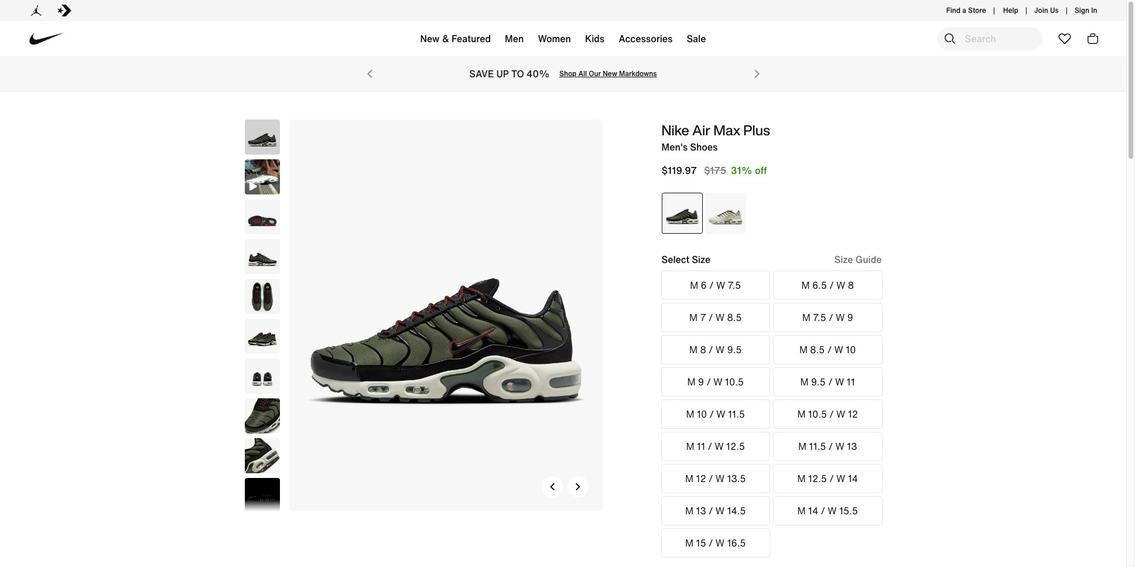 Task type: locate. For each thing, give the bounding box(es) containing it.
w up m 9.5 / w 11
[[835, 343, 844, 357]]

0 horizontal spatial 10.5
[[726, 375, 744, 389]]

m down m 10 / w 11.5
[[687, 440, 695, 454]]

12 down 'm 11 / w 12.5' on the bottom right of the page
[[696, 472, 707, 486]]

1 vertical spatial 10.5
[[809, 407, 828, 422]]

m down 'm 11.5 / w 13'
[[798, 472, 806, 486]]

join us link
[[1035, 1, 1060, 21]]

w up m 10 / w 11.5
[[714, 375, 723, 389]]

m
[[691, 279, 699, 293], [802, 279, 810, 293], [690, 311, 698, 325], [803, 311, 811, 325], [690, 343, 698, 357], [800, 343, 808, 357], [688, 375, 696, 389], [801, 375, 809, 389], [687, 407, 695, 422], [798, 407, 806, 422], [687, 440, 695, 454], [799, 440, 807, 454], [686, 472, 694, 486], [798, 472, 806, 486], [686, 504, 694, 518], [798, 504, 806, 518], [686, 536, 694, 551]]

12
[[849, 407, 859, 422], [696, 472, 707, 486]]

m up m 9.5 / w 11
[[800, 343, 808, 357]]

w left 14.5
[[716, 504, 725, 518]]

w left 16.5
[[716, 536, 725, 551]]

1 horizontal spatial 8
[[849, 279, 855, 293]]

0 vertical spatial 13
[[848, 440, 858, 454]]

m 8.5 / w 10
[[800, 343, 857, 357]]

m for m 8 / w 9.5
[[690, 343, 698, 357]]

10
[[846, 343, 857, 357], [697, 407, 708, 422]]

m up 'm 11.5 / w 13'
[[798, 407, 806, 422]]

1 vertical spatial 8.5
[[811, 343, 825, 357]]

new right our
[[603, 69, 618, 79]]

1 vertical spatial 11.5
[[810, 440, 827, 454]]

m for m 10.5 / w 12
[[798, 407, 806, 422]]

1 horizontal spatial 12.5
[[809, 472, 828, 486]]

13
[[848, 440, 858, 454], [696, 504, 707, 518]]

0 vertical spatial 9.5
[[728, 343, 742, 357]]

11.5 up the m 12.5 / w 14
[[810, 440, 827, 454]]

m down m 9 / w 10.5 on the bottom of the page
[[687, 407, 695, 422]]

find
[[947, 5, 961, 15]]

/ for 15
[[709, 536, 714, 551]]

select size
[[662, 253, 711, 267]]

1 vertical spatial 12.5
[[809, 472, 828, 486]]

/ for 12
[[709, 472, 714, 486]]

m 14 / w 15.5
[[798, 504, 859, 518]]

new
[[421, 32, 440, 46], [603, 69, 618, 79]]

m for m 6 / w 7.5
[[691, 279, 699, 293]]

nike air max plus men's shoes image
[[245, 120, 280, 155], [289, 120, 603, 512], [245, 199, 280, 234], [245, 239, 280, 274], [245, 279, 280, 314], [245, 319, 280, 354], [245, 359, 280, 394], [245, 399, 280, 434], [245, 438, 280, 474], [245, 478, 280, 513]]

w for 13
[[836, 440, 845, 454]]

size left guide
[[835, 253, 854, 267]]

1 horizontal spatial 8.5
[[811, 343, 825, 357]]

| left help in the top right of the page
[[994, 5, 996, 15]]

/ for 9.5
[[829, 375, 833, 389]]

plus
[[744, 120, 771, 141]]

13 up the m 12.5 / w 14
[[848, 440, 858, 454]]

open search modal image
[[943, 32, 957, 46]]

10.5
[[726, 375, 744, 389], [809, 407, 828, 422]]

10 up m 9.5 / w 11
[[846, 343, 857, 357]]

m 11.5 / w 13
[[799, 440, 858, 454]]

11.5
[[729, 407, 746, 422], [810, 440, 827, 454]]

1 vertical spatial 10
[[697, 407, 708, 422]]

size guide link
[[835, 253, 882, 267]]

7.5 right 6
[[728, 279, 742, 293]]

help link
[[999, 3, 1024, 18]]

0 vertical spatial new
[[421, 32, 440, 46]]

1 vertical spatial 9.5
[[812, 375, 826, 389]]

size
[[692, 253, 711, 267], [835, 253, 854, 267]]

0 horizontal spatial 9
[[699, 375, 705, 389]]

0 horizontal spatial 12
[[696, 472, 707, 486]]

/ left 14.5
[[709, 504, 714, 518]]

14 down the m 12.5 / w 14
[[809, 504, 819, 518]]

9.5
[[728, 343, 742, 357], [812, 375, 826, 389]]

/
[[710, 279, 714, 293], [830, 279, 835, 293], [709, 311, 714, 325], [829, 311, 834, 325], [709, 343, 714, 357], [828, 343, 832, 357], [707, 375, 712, 389], [829, 375, 833, 389], [710, 407, 715, 422], [830, 407, 835, 422], [708, 440, 713, 454], [829, 440, 834, 454], [709, 472, 714, 486], [830, 472, 835, 486], [709, 504, 714, 518], [821, 504, 826, 518], [709, 536, 714, 551]]

w up 15.5
[[837, 472, 846, 486]]

m 15 / w 16.5
[[686, 536, 747, 551]]

6.5
[[813, 279, 828, 293]]

w for 9.5
[[716, 343, 725, 357]]

men
[[505, 32, 524, 46]]

w down m 9 / w 10.5 on the bottom of the page
[[717, 407, 726, 422]]

9
[[848, 311, 854, 325], [699, 375, 705, 389]]

w for 14
[[837, 472, 846, 486]]

0 horizontal spatial 9.5
[[728, 343, 742, 357]]

m down m 12 / w 13.5
[[686, 504, 694, 518]]

10 down m 9 / w 10.5 on the bottom of the page
[[697, 407, 708, 422]]

w right 6.5
[[837, 279, 846, 293]]

/ up m 9 / w 10.5 on the bottom of the page
[[709, 343, 714, 357]]

0 vertical spatial 11
[[847, 375, 856, 389]]

/ up the m 12.5 / w 14
[[829, 440, 834, 454]]

m left '15'
[[686, 536, 694, 551]]

m 12.5 / w 14
[[798, 472, 859, 486]]

14
[[849, 472, 859, 486], [809, 504, 819, 518]]

m for m 7.5 / w 9
[[803, 311, 811, 325]]

m for m 15 / w 16.5
[[686, 536, 694, 551]]

converse image
[[57, 4, 71, 18]]

14 up 15.5
[[849, 472, 859, 486]]

0 vertical spatial 11.5
[[729, 407, 746, 422]]

13 up '15'
[[696, 504, 707, 518]]

w for 12.5
[[715, 440, 724, 454]]

select
[[662, 253, 690, 267]]

m left 6.5
[[802, 279, 810, 293]]

w
[[717, 279, 726, 293], [837, 279, 846, 293], [716, 311, 725, 325], [836, 311, 845, 325], [716, 343, 725, 357], [835, 343, 844, 357], [714, 375, 723, 389], [836, 375, 845, 389], [717, 407, 726, 422], [837, 407, 846, 422], [715, 440, 724, 454], [836, 440, 845, 454], [716, 472, 725, 486], [837, 472, 846, 486], [716, 504, 725, 518], [828, 504, 837, 518], [716, 536, 725, 551]]

1 horizontal spatial 9.5
[[812, 375, 826, 389]]

1 horizontal spatial new
[[603, 69, 618, 79]]

m up m 9 / w 10.5 on the bottom of the page
[[690, 343, 698, 357]]

w left 15.5
[[828, 504, 837, 518]]

$119.97
[[662, 163, 697, 177]]

9.5 up m 9 / w 10.5 on the bottom of the page
[[728, 343, 742, 357]]

16.5
[[728, 536, 747, 551]]

find a store
[[947, 5, 987, 15]]

menu bar
[[199, 23, 928, 59]]

w for 14.5
[[716, 504, 725, 518]]

12.5
[[727, 440, 746, 454], [809, 472, 828, 486]]

|
[[994, 5, 996, 15], [1026, 5, 1028, 15], [1067, 5, 1068, 15]]

1 horizontal spatial 10
[[846, 343, 857, 357]]

12.5 up 13.5
[[727, 440, 746, 454]]

w up the m 12.5 / w 14
[[836, 440, 845, 454]]

w right 7
[[716, 311, 725, 325]]

10.5 up m 10 / w 11.5
[[726, 375, 744, 389]]

/ for 8
[[709, 343, 714, 357]]

8.5
[[728, 311, 742, 325], [811, 343, 825, 357]]

| for help
[[1026, 5, 1028, 15]]

size right select
[[692, 253, 711, 267]]

0 vertical spatial 9
[[848, 311, 854, 325]]

m up the m 12.5 / w 14
[[799, 440, 807, 454]]

8
[[849, 279, 855, 293], [701, 343, 707, 357]]

8.5 right 7
[[728, 311, 742, 325]]

w for 10.5
[[714, 375, 723, 389]]

m left 6
[[691, 279, 699, 293]]

/ right 6
[[710, 279, 714, 293]]

0 horizontal spatial |
[[994, 5, 996, 15]]

11 down m 10 / w 11.5
[[697, 440, 706, 454]]

w down m 10 / w 11.5
[[715, 440, 724, 454]]

women
[[538, 32, 571, 46]]

0 vertical spatial 8
[[849, 279, 855, 293]]

6
[[701, 279, 707, 293]]

/ up m 14 / w 15.5 on the bottom right of page
[[830, 472, 835, 486]]

nike
[[662, 120, 690, 141]]

/ down m 10 / w 11.5
[[708, 440, 713, 454]]

to
[[512, 67, 525, 81]]

/ down m 9.5 / w 11
[[830, 407, 835, 422]]

8 down size guide link in the right top of the page
[[849, 279, 855, 293]]

9.5 up m 10.5 / w 12
[[812, 375, 826, 389]]

guide
[[856, 253, 882, 267]]

1 horizontal spatial 11.5
[[810, 440, 827, 454]]

1 horizontal spatial 9
[[848, 311, 854, 325]]

0 horizontal spatial 8
[[701, 343, 707, 357]]

m down the m 12.5 / w 14
[[798, 504, 806, 518]]

m left 7
[[690, 311, 698, 325]]

m up m 10 / w 11.5
[[688, 375, 696, 389]]

m for m 12 / w 13.5
[[686, 472, 694, 486]]

0 horizontal spatial size
[[692, 253, 711, 267]]

/ left 15.5
[[821, 504, 826, 518]]

8 down 7
[[701, 343, 707, 357]]

0 horizontal spatial 10
[[697, 407, 708, 422]]

1 horizontal spatial 11
[[847, 375, 856, 389]]

/ up the m 8.5 / w 10 in the bottom right of the page
[[829, 311, 834, 325]]

3 | from the left
[[1067, 5, 1068, 15]]

7.5
[[728, 279, 742, 293], [814, 311, 827, 325]]

m down m 6.5 / w 8
[[803, 311, 811, 325]]

1 vertical spatial 12
[[696, 472, 707, 486]]

0 horizontal spatial 8.5
[[728, 311, 742, 325]]

| for find a store
[[994, 5, 996, 15]]

/ right 7
[[709, 311, 714, 325]]

help
[[1004, 5, 1019, 15]]

1 horizontal spatial size
[[835, 253, 854, 267]]

1 horizontal spatial |
[[1026, 5, 1028, 15]]

2 horizontal spatial |
[[1067, 5, 1068, 15]]

m for m 14 / w 15.5
[[798, 504, 806, 518]]

m up m 10.5 / w 12
[[801, 375, 809, 389]]

w for 11.5
[[717, 407, 726, 422]]

m down 'm 11 / w 12.5' on the bottom right of the page
[[686, 472, 694, 486]]

0 vertical spatial 8.5
[[728, 311, 742, 325]]

m for m 9 / w 10.5
[[688, 375, 696, 389]]

1 vertical spatial new
[[603, 69, 618, 79]]

0 vertical spatial 12
[[849, 407, 859, 422]]

1 | from the left
[[994, 5, 996, 15]]

40%
[[527, 67, 550, 81]]

w up m 9 / w 10.5 on the bottom of the page
[[716, 343, 725, 357]]

| right us
[[1067, 5, 1068, 15]]

0 horizontal spatial 7.5
[[728, 279, 742, 293]]

1 vertical spatial 13
[[696, 504, 707, 518]]

0 horizontal spatial 12.5
[[727, 440, 746, 454]]

1 vertical spatial 14
[[809, 504, 819, 518]]

w right 6
[[717, 279, 726, 293]]

11.5 down m 9 / w 10.5 on the bottom of the page
[[729, 407, 746, 422]]

w up the m 8.5 / w 10 in the bottom right of the page
[[836, 311, 845, 325]]

7.5 down 6.5
[[814, 311, 827, 325]]

w for 7.5
[[717, 279, 726, 293]]

/ left 13.5
[[709, 472, 714, 486]]

m 11 / w 12.5
[[687, 440, 746, 454]]

8.5 up m 9.5 / w 11
[[811, 343, 825, 357]]

11 up m 10.5 / w 12
[[847, 375, 856, 389]]

m 9 / w 10.5
[[688, 375, 744, 389]]

/ right '15'
[[709, 536, 714, 551]]

10.5 up 'm 11.5 / w 13'
[[809, 407, 828, 422]]

| left join
[[1026, 5, 1028, 15]]

0 horizontal spatial 11
[[697, 440, 706, 454]]

m for m 7 / w 8.5
[[690, 311, 698, 325]]

store
[[969, 5, 987, 15]]

/ up m 9.5 / w 11
[[828, 343, 832, 357]]

w for 12
[[837, 407, 846, 422]]

/ up m 10.5 / w 12
[[829, 375, 833, 389]]

w down m 9.5 / w 11
[[837, 407, 846, 422]]

31%
[[732, 163, 753, 177]]

1 horizontal spatial 10.5
[[809, 407, 828, 422]]

w for 8.5
[[716, 311, 725, 325]]

m for m 6.5 / w 8
[[802, 279, 810, 293]]

11
[[847, 375, 856, 389], [697, 440, 706, 454]]

/ down m 9 / w 10.5 on the bottom of the page
[[710, 407, 715, 422]]

0 horizontal spatial 11.5
[[729, 407, 746, 422]]

Search Products text field
[[938, 27, 1043, 50]]

1 vertical spatial 7.5
[[814, 311, 827, 325]]

favorites image
[[1058, 32, 1072, 46]]

new left & in the left of the page
[[421, 32, 440, 46]]

w up m 10.5 / w 12
[[836, 375, 845, 389]]

12 down m 9.5 / w 11
[[849, 407, 859, 422]]

w left 13.5
[[716, 472, 725, 486]]

m 12 / w 13.5
[[686, 472, 747, 486]]

9 up m 10 / w 11.5
[[699, 375, 705, 389]]

0 vertical spatial 14
[[849, 472, 859, 486]]

0 horizontal spatial new
[[421, 32, 440, 46]]

1 horizontal spatial 14
[[849, 472, 859, 486]]

9 up the m 8.5 / w 10 in the bottom right of the page
[[848, 311, 854, 325]]

kids link
[[578, 25, 612, 57]]

/ right 6.5
[[830, 279, 835, 293]]

12.5 down 'm 11.5 / w 13'
[[809, 472, 828, 486]]

/ up m 10 / w 11.5
[[707, 375, 712, 389]]

2 | from the left
[[1026, 5, 1028, 15]]



Task type: vqa. For each thing, say whether or not it's contained in the screenshot.
middle 'Top'
no



Task type: describe. For each thing, give the bounding box(es) containing it.
m 10.5 / w 12
[[798, 407, 859, 422]]

cargo khaki/phantom/black image
[[662, 193, 703, 234]]

m for m 8.5 / w 10
[[800, 343, 808, 357]]

shop all our new markdowns
[[560, 69, 657, 79]]

m for m 10 / w 11.5
[[687, 407, 695, 422]]

sign
[[1075, 5, 1090, 15]]

off
[[756, 163, 768, 177]]

/ for 10.5
[[830, 407, 835, 422]]

/ for 7
[[709, 311, 714, 325]]

7
[[701, 311, 707, 325]]

/ for 10
[[710, 407, 715, 422]]

sale link
[[680, 25, 714, 57]]

/ for 7.5
[[829, 311, 834, 325]]

1 vertical spatial 11
[[697, 440, 706, 454]]

save
[[470, 67, 494, 81]]

m 6 / w 7.5
[[691, 279, 742, 293]]

undefined image
[[245, 159, 280, 195]]

m 10 / w 11.5
[[687, 407, 746, 422]]

up
[[497, 67, 509, 81]]

jordan image
[[29, 4, 43, 18]]

w for 15.5
[[828, 504, 837, 518]]

men link
[[498, 25, 531, 57]]

men's
[[662, 140, 688, 154]]

0 horizontal spatial 13
[[696, 504, 707, 518]]

our
[[589, 69, 601, 79]]

w for 8
[[837, 279, 846, 293]]

size guide
[[835, 253, 882, 267]]

m 13 / w 14.5
[[686, 504, 747, 518]]

/ for 6
[[710, 279, 714, 293]]

shop
[[560, 69, 577, 79]]

join
[[1035, 5, 1049, 15]]

nike home page image
[[23, 16, 69, 62]]

new & featured link
[[414, 25, 498, 57]]

previous image
[[549, 484, 556, 491]]

/ for 8.5
[[828, 343, 832, 357]]

sign in button
[[1075, 1, 1098, 21]]

m 9.5 / w 11
[[801, 375, 856, 389]]

0 vertical spatial 10.5
[[726, 375, 744, 389]]

accessories link
[[612, 25, 680, 57]]

w for 9
[[836, 311, 845, 325]]

1 horizontal spatial 12
[[849, 407, 859, 422]]

/ for 9
[[707, 375, 712, 389]]

w for 10
[[835, 343, 844, 357]]

/ for 12.5
[[830, 472, 835, 486]]

| for join us
[[1067, 5, 1068, 15]]

2 size from the left
[[835, 253, 854, 267]]

/ for 14
[[821, 504, 826, 518]]

all
[[579, 69, 587, 79]]

m for m 11.5 / w 13
[[799, 440, 807, 454]]

w for 11
[[836, 375, 845, 389]]

1 horizontal spatial 13
[[848, 440, 858, 454]]

m 6.5 / w 8
[[802, 279, 855, 293]]

15
[[696, 536, 707, 551]]

1 horizontal spatial 7.5
[[814, 311, 827, 325]]

13.5
[[728, 472, 747, 486]]

1 vertical spatial 8
[[701, 343, 707, 357]]

sale
[[687, 32, 707, 46]]

featured
[[452, 32, 491, 46]]

0 horizontal spatial 14
[[809, 504, 819, 518]]

w for 13.5
[[716, 472, 725, 486]]

us
[[1051, 5, 1060, 15]]

14.5
[[728, 504, 747, 518]]

m for m 11 / w 12.5
[[687, 440, 695, 454]]

m for m 13 / w 14.5
[[686, 504, 694, 518]]

w for 16.5
[[716, 536, 725, 551]]

m for m 9.5 / w 11
[[801, 375, 809, 389]]

max
[[714, 120, 741, 141]]

menu bar containing new & featured
[[199, 23, 928, 59]]

m 7 / w 8.5
[[690, 311, 742, 325]]

save up to 40%
[[470, 67, 550, 81]]

/ for 6.5
[[830, 279, 835, 293]]

/ for 11
[[708, 440, 713, 454]]

/ for 11.5
[[829, 440, 834, 454]]

find a store link
[[945, 1, 989, 21]]

m for m 12.5 / w 14
[[798, 472, 806, 486]]

air
[[693, 120, 711, 141]]

0 vertical spatial 10
[[846, 343, 857, 357]]

shop all our new markdowns link
[[560, 69, 657, 79]]

m 8 / w 9.5
[[690, 343, 742, 357]]

sign in
[[1075, 5, 1098, 15]]

markdowns
[[620, 69, 657, 79]]

15.5
[[840, 504, 859, 518]]

a
[[963, 5, 967, 15]]

0 vertical spatial 7.5
[[728, 279, 742, 293]]

kids
[[586, 32, 605, 46]]

$175
[[705, 163, 727, 177]]

1 vertical spatial 9
[[699, 375, 705, 389]]

women link
[[531, 25, 578, 57]]

new & featured
[[421, 32, 491, 46]]

0 vertical spatial 12.5
[[727, 440, 746, 454]]

join us
[[1035, 5, 1060, 15]]

in
[[1092, 5, 1098, 15]]

/ for 13
[[709, 504, 714, 518]]

$175 31% off
[[705, 163, 768, 177]]

m 7.5 / w 9
[[803, 311, 854, 325]]

accessories
[[619, 32, 673, 46]]

phantom/neutral olive/cargo khaki/phantom image
[[706, 193, 747, 234]]

shoes
[[691, 140, 718, 154]]

&
[[442, 32, 449, 46]]

nike air max plus men's shoes
[[662, 120, 771, 154]]

next image
[[575, 484, 582, 491]]

1 size from the left
[[692, 253, 711, 267]]



